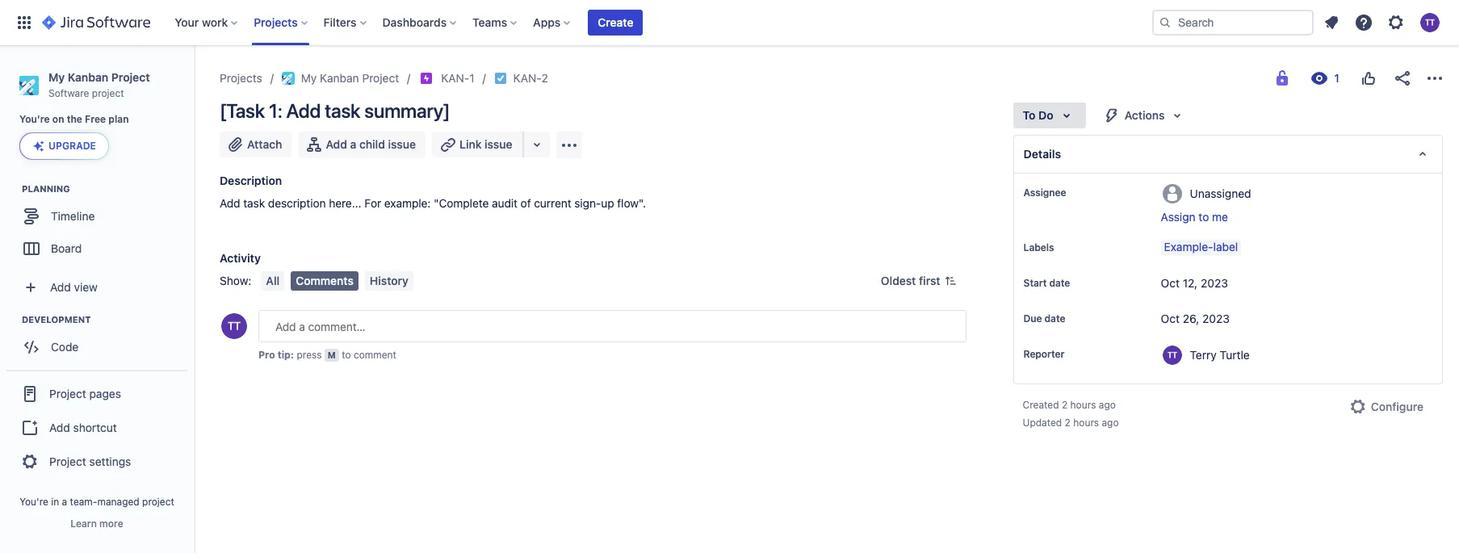Task type: describe. For each thing, give the bounding box(es) containing it.
first
[[919, 274, 941, 288]]

project inside my kanban project link
[[362, 71, 399, 85]]

description
[[220, 174, 282, 187]]

Add a comment… field
[[259, 310, 967, 343]]

add shortcut
[[49, 421, 117, 435]]

code link
[[8, 332, 186, 364]]

create
[[598, 15, 634, 29]]

kan-2 link
[[514, 69, 549, 88]]

sign-
[[575, 196, 601, 210]]

planning
[[22, 184, 70, 194]]

notifications image
[[1323, 13, 1342, 32]]

example:
[[384, 196, 431, 210]]

configure
[[1372, 400, 1424, 414]]

your work button
[[170, 10, 244, 36]]

add for view
[[50, 280, 71, 294]]

assign to me
[[1161, 210, 1229, 224]]

kanban for my kanban project software project
[[68, 70, 108, 84]]

2 vertical spatial 2
[[1065, 417, 1071, 429]]

search image
[[1159, 16, 1172, 29]]

add app image
[[560, 135, 579, 155]]

board
[[51, 242, 82, 255]]

development
[[22, 315, 91, 325]]

add view button
[[10, 272, 184, 304]]

example-label link
[[1161, 240, 1242, 256]]

details
[[1024, 147, 1062, 161]]

link web pages and more image
[[527, 135, 547, 154]]

label
[[1214, 240, 1239, 254]]

assignee
[[1024, 187, 1067, 199]]

project inside my kanban project software project
[[92, 87, 124, 99]]

more
[[99, 518, 123, 530]]

on
[[52, 113, 64, 125]]

0 vertical spatial task
[[325, 99, 361, 122]]

project settings
[[49, 455, 131, 469]]

26,
[[1183, 312, 1200, 326]]

kanban for my kanban project
[[320, 71, 359, 85]]

create button
[[588, 10, 644, 36]]

here...
[[329, 196, 362, 210]]

show:
[[220, 274, 252, 288]]

assign to me button
[[1161, 209, 1427, 225]]

of
[[521, 196, 531, 210]]

copy link to issue image
[[545, 71, 558, 84]]

task image
[[494, 72, 507, 85]]

filters button
[[319, 10, 373, 36]]

projects for 'projects' link
[[220, 71, 262, 85]]

add shortcut button
[[6, 412, 187, 445]]

dashboards
[[383, 15, 447, 29]]

development image
[[2, 311, 22, 330]]

upgrade
[[48, 140, 96, 152]]

2023 for oct 26, 2023
[[1203, 312, 1231, 326]]

planning image
[[2, 180, 22, 199]]

add for task
[[220, 196, 240, 210]]

your
[[175, 15, 199, 29]]

my kanban project software project
[[48, 70, 150, 99]]

settings
[[89, 455, 131, 469]]

projects for projects "popup button"
[[254, 15, 298, 29]]

the
[[67, 113, 82, 125]]

created 2 hours ago updated 2 hours ago
[[1023, 399, 1119, 429]]

add view
[[50, 280, 98, 294]]

help image
[[1355, 13, 1374, 32]]

sidebar navigation image
[[176, 65, 212, 97]]

link
[[460, 137, 482, 151]]

add task description here... for example: "complete audit of current sign-up flow".
[[220, 196, 646, 210]]

[task 1: add task summary]
[[220, 99, 450, 122]]

date for oct 26, 2023
[[1045, 313, 1066, 325]]

pro tip: press m to comment
[[259, 349, 397, 361]]

project pages
[[49, 387, 121, 401]]

you're on the free plan
[[19, 113, 129, 125]]

primary element
[[10, 0, 1153, 45]]

learn more
[[71, 518, 123, 530]]

0 vertical spatial ago
[[1099, 399, 1116, 411]]

work
[[202, 15, 228, 29]]

my kanban project
[[301, 71, 399, 85]]

start date
[[1024, 277, 1071, 289]]

reporter
[[1024, 348, 1065, 360]]

my for my kanban project
[[301, 71, 317, 85]]

project pages link
[[6, 377, 187, 412]]

view
[[74, 280, 98, 294]]

current
[[534, 196, 572, 210]]

oldest
[[881, 274, 917, 288]]

all
[[266, 274, 280, 288]]

history button
[[365, 271, 414, 291]]

you're for you're in a team-managed project
[[19, 496, 48, 508]]

link issue button
[[432, 132, 524, 158]]

apps button
[[529, 10, 577, 36]]

teams button
[[468, 10, 524, 36]]

1:
[[269, 99, 282, 122]]

you're in a team-managed project
[[19, 496, 174, 508]]

apps
[[533, 15, 561, 29]]

add a child issue
[[326, 137, 416, 151]]

1 vertical spatial to
[[342, 349, 351, 361]]

oct 12, 2023
[[1161, 276, 1229, 290]]

me
[[1213, 210, 1229, 224]]

my for my kanban project software project
[[48, 70, 65, 84]]

history
[[370, 274, 409, 288]]

0 vertical spatial hours
[[1071, 399, 1097, 411]]

my kanban project link
[[282, 69, 399, 88]]

2 for created
[[1062, 399, 1068, 411]]



Task type: vqa. For each thing, say whether or not it's contained in the screenshot.
:TAXI: icon
no



Task type: locate. For each thing, give the bounding box(es) containing it.
0 horizontal spatial kanban
[[68, 70, 108, 84]]

kanban up software
[[68, 70, 108, 84]]

project up add shortcut on the left bottom of the page
[[49, 387, 86, 401]]

kan- left the copy link to issue "image"
[[514, 71, 542, 85]]

banner containing your work
[[0, 0, 1460, 45]]

add inside group
[[49, 421, 70, 435]]

all button
[[261, 271, 285, 291]]

add down [task 1: add task summary]
[[326, 137, 347, 151]]

1 vertical spatial oct
[[1161, 312, 1180, 326]]

0 vertical spatial 2
[[542, 71, 549, 85]]

a left child
[[350, 137, 357, 151]]

pro
[[259, 349, 275, 361]]

2023 right 26,
[[1203, 312, 1231, 326]]

example-label
[[1165, 240, 1239, 254]]

oldest first button
[[872, 271, 967, 291]]

0 vertical spatial oct
[[1161, 276, 1180, 290]]

task
[[325, 99, 361, 122], [243, 196, 265, 210]]

1 vertical spatial hours
[[1074, 417, 1100, 429]]

0 vertical spatial project
[[92, 87, 124, 99]]

you're left on
[[19, 113, 50, 125]]

my up software
[[48, 70, 65, 84]]

free
[[85, 113, 106, 125]]

profile image of terry turtle image
[[221, 313, 247, 339]]

you're left in
[[19, 496, 48, 508]]

project down add shortcut on the left bottom of the page
[[49, 455, 86, 469]]

details element
[[1014, 135, 1444, 174]]

a right in
[[62, 496, 67, 508]]

projects up '[task'
[[220, 71, 262, 85]]

project inside my kanban project software project
[[111, 70, 150, 84]]

timeline
[[51, 209, 95, 223]]

due
[[1024, 313, 1043, 325]]

project inside the project settings link
[[49, 455, 86, 469]]

filters
[[324, 15, 357, 29]]

comments
[[296, 274, 354, 288]]

appswitcher icon image
[[15, 13, 34, 32]]

kan-
[[441, 71, 470, 85], [514, 71, 542, 85]]

1 you're from the top
[[19, 113, 50, 125]]

1 vertical spatial task
[[243, 196, 265, 210]]

1 issue from the left
[[388, 137, 416, 151]]

issue right "link"
[[485, 137, 513, 151]]

1 horizontal spatial kanban
[[320, 71, 359, 85]]

menu bar
[[258, 271, 417, 291]]

1 vertical spatial projects
[[220, 71, 262, 85]]

0 horizontal spatial to
[[342, 349, 351, 361]]

add right 1:
[[286, 99, 321, 122]]

date for oct 12, 2023
[[1050, 277, 1071, 289]]

you're
[[19, 113, 50, 125], [19, 496, 48, 508]]

team-
[[70, 496, 97, 508]]

summary]
[[365, 99, 450, 122]]

0 horizontal spatial task
[[243, 196, 265, 210]]

flow".
[[618, 196, 646, 210]]

1 vertical spatial you're
[[19, 496, 48, 508]]

upgrade button
[[20, 134, 108, 159]]

2 oct from the top
[[1161, 312, 1180, 326]]

group
[[6, 370, 187, 485]]

project
[[92, 87, 124, 99], [142, 496, 174, 508]]

add left the 'shortcut'
[[49, 421, 70, 435]]

0 vertical spatial 2023
[[1201, 276, 1229, 290]]

comments button
[[291, 271, 359, 291]]

oct for oct 26, 2023
[[1161, 312, 1180, 326]]

my inside my kanban project software project
[[48, 70, 65, 84]]

attach button
[[220, 132, 292, 158]]

project
[[111, 70, 150, 84], [362, 71, 399, 85], [49, 387, 86, 401], [49, 455, 86, 469]]

task down the description
[[243, 196, 265, 210]]

2 right 'updated'
[[1065, 417, 1071, 429]]

0 vertical spatial you're
[[19, 113, 50, 125]]

epic image
[[420, 72, 433, 85]]

oct 26, 2023
[[1161, 312, 1231, 326]]

kan- right epic icon on the left of the page
[[441, 71, 470, 85]]

settings image
[[1387, 13, 1407, 32]]

1 kan- from the left
[[441, 71, 470, 85]]

you're for you're on the free plan
[[19, 113, 50, 125]]

0 horizontal spatial my
[[48, 70, 65, 84]]

0 horizontal spatial issue
[[388, 137, 416, 151]]

add down the description
[[220, 196, 240, 210]]

to left me
[[1199, 210, 1210, 224]]

add for a
[[326, 137, 347, 151]]

learn
[[71, 518, 97, 530]]

to right m
[[342, 349, 351, 361]]

add a child issue button
[[299, 132, 426, 158]]

1 horizontal spatial my
[[301, 71, 317, 85]]

date
[[1050, 277, 1071, 289], [1045, 313, 1066, 325]]

1 horizontal spatial kan-
[[514, 71, 542, 85]]

add for shortcut
[[49, 421, 70, 435]]

unassigned
[[1191, 186, 1252, 200]]

kan- for 1
[[441, 71, 470, 85]]

2
[[542, 71, 549, 85], [1062, 399, 1068, 411], [1065, 417, 1071, 429]]

Search field
[[1153, 10, 1315, 36]]

1 vertical spatial project
[[142, 496, 174, 508]]

oct left 26,
[[1161, 312, 1180, 326]]

your profile and settings image
[[1421, 13, 1441, 32]]

project inside project pages "link"
[[49, 387, 86, 401]]

projects inside projects "popup button"
[[254, 15, 298, 29]]

0 horizontal spatial kan-
[[441, 71, 470, 85]]

add left view
[[50, 280, 71, 294]]

2023 right 12,
[[1201, 276, 1229, 290]]

1 horizontal spatial task
[[325, 99, 361, 122]]

managed
[[97, 496, 140, 508]]

newest first image
[[944, 275, 957, 288]]

code
[[51, 340, 79, 354]]

updated
[[1023, 417, 1063, 429]]

1 vertical spatial ago
[[1102, 417, 1119, 429]]

issue
[[388, 137, 416, 151], [485, 137, 513, 151]]

1 vertical spatial 2023
[[1203, 312, 1231, 326]]

to inside button
[[1199, 210, 1210, 224]]

kanban up [task 1: add task summary]
[[320, 71, 359, 85]]

audit
[[492, 196, 518, 210]]

date right start
[[1050, 277, 1071, 289]]

task down my kanban project link
[[325, 99, 361, 122]]

project up plan
[[92, 87, 124, 99]]

menu bar containing all
[[258, 271, 417, 291]]

[task
[[220, 99, 265, 122]]

link issue
[[460, 137, 513, 151]]

add
[[286, 99, 321, 122], [326, 137, 347, 151], [220, 196, 240, 210], [50, 280, 71, 294], [49, 421, 70, 435]]

hours right 'created'
[[1071, 399, 1097, 411]]

pages
[[89, 387, 121, 401]]

timeline link
[[8, 201, 186, 233]]

your work
[[175, 15, 228, 29]]

1 horizontal spatial a
[[350, 137, 357, 151]]

1 horizontal spatial issue
[[485, 137, 513, 151]]

project up plan
[[111, 70, 150, 84]]

labels
[[1024, 242, 1055, 254]]

project right managed
[[142, 496, 174, 508]]

issue right child
[[388, 137, 416, 151]]

my kanban project image
[[282, 72, 295, 85]]

description
[[268, 196, 326, 210]]

0 vertical spatial a
[[350, 137, 357, 151]]

shortcut
[[73, 421, 117, 435]]

2 right task image
[[542, 71, 549, 85]]

0 horizontal spatial a
[[62, 496, 67, 508]]

my inside my kanban project link
[[301, 71, 317, 85]]

1 vertical spatial date
[[1045, 313, 1066, 325]]

created
[[1023, 399, 1060, 411]]

oldest first
[[881, 274, 941, 288]]

group containing project pages
[[6, 370, 187, 485]]

2 right 'created'
[[1062, 399, 1068, 411]]

projects link
[[220, 69, 262, 88]]

kan-1 link
[[441, 69, 475, 88]]

attach
[[247, 137, 282, 151]]

ago right 'created'
[[1099, 399, 1116, 411]]

example-
[[1165, 240, 1214, 254]]

projects
[[254, 15, 298, 29], [220, 71, 262, 85]]

2 issue from the left
[[485, 137, 513, 151]]

learn more button
[[71, 518, 123, 531]]

2 you're from the top
[[19, 496, 48, 508]]

0 vertical spatial date
[[1050, 277, 1071, 289]]

2 for kan-
[[542, 71, 549, 85]]

my
[[48, 70, 65, 84], [301, 71, 317, 85]]

add inside dropdown button
[[50, 280, 71, 294]]

plan
[[109, 113, 129, 125]]

1 horizontal spatial to
[[1199, 210, 1210, 224]]

press
[[297, 349, 322, 361]]

development group
[[8, 314, 193, 369]]

1 oct from the top
[[1161, 276, 1180, 290]]

oct for oct 12, 2023
[[1161, 276, 1180, 290]]

2023 for oct 12, 2023
[[1201, 276, 1229, 290]]

ago
[[1099, 399, 1116, 411], [1102, 417, 1119, 429]]

0 vertical spatial projects
[[254, 15, 298, 29]]

up
[[601, 196, 615, 210]]

1 vertical spatial 2
[[1062, 399, 1068, 411]]

to
[[1199, 210, 1210, 224], [342, 349, 351, 361]]

projects up my kanban project image
[[254, 15, 298, 29]]

kan- for 2
[[514, 71, 542, 85]]

date right the due
[[1045, 313, 1066, 325]]

banner
[[0, 0, 1460, 45]]

board link
[[8, 233, 186, 265]]

tip:
[[278, 349, 294, 361]]

0 horizontal spatial project
[[92, 87, 124, 99]]

0 vertical spatial to
[[1199, 210, 1210, 224]]

comment
[[354, 349, 397, 361]]

software
[[48, 87, 89, 99]]

1 horizontal spatial project
[[142, 496, 174, 508]]

planning group
[[8, 183, 193, 270]]

project settings link
[[6, 445, 187, 480]]

1 vertical spatial a
[[62, 496, 67, 508]]

2 kan- from the left
[[514, 71, 542, 85]]

jira software image
[[42, 13, 150, 32], [42, 13, 150, 32]]

hours right 'updated'
[[1074, 417, 1100, 429]]

teams
[[473, 15, 508, 29]]

ago right 'updated'
[[1102, 417, 1119, 429]]

12,
[[1183, 276, 1198, 290]]

my right my kanban project image
[[301, 71, 317, 85]]

projects button
[[249, 10, 314, 36]]

1
[[470, 71, 475, 85]]

oct left 12,
[[1161, 276, 1180, 290]]

kanban inside my kanban project software project
[[68, 70, 108, 84]]

project up summary]
[[362, 71, 399, 85]]

a inside button
[[350, 137, 357, 151]]

m
[[328, 350, 336, 360]]

in
[[51, 496, 59, 508]]

kan-2
[[514, 71, 549, 85]]



